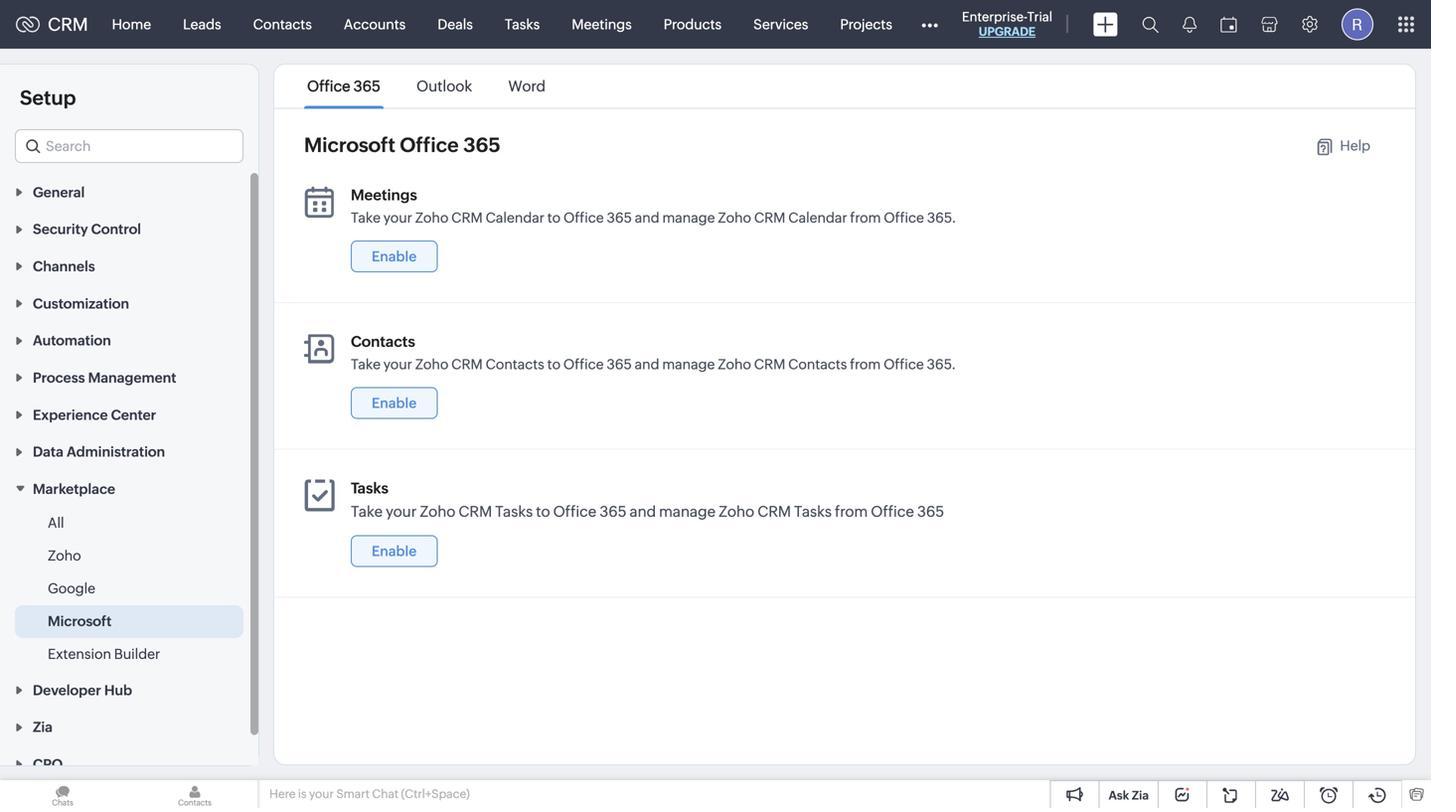 Task type: describe. For each thing, give the bounding box(es) containing it.
2 calendar from the left
[[789, 210, 848, 226]]

customization
[[33, 296, 129, 311]]

automation button
[[0, 321, 258, 359]]

list containing office 365
[[289, 65, 564, 108]]

deals
[[438, 16, 473, 32]]

outlook
[[417, 78, 472, 95]]

create menu element
[[1082, 0, 1130, 48]]

data administration button
[[0, 433, 258, 470]]

enable for tasks take your zoho crm tasks to office 365 and manage zoho crm tasks from office 365
[[372, 543, 417, 559]]

meetings take your zoho crm calendar to office 365 and manage zoho crm calendar from office 365.
[[351, 186, 957, 226]]

data administration
[[33, 444, 165, 460]]

home link
[[96, 0, 167, 48]]

zia inside dropdown button
[[33, 719, 53, 735]]

all
[[48, 515, 64, 531]]

search element
[[1130, 0, 1171, 49]]

office inside list
[[307, 78, 351, 95]]

create menu image
[[1093, 12, 1118, 36]]

365. for contacts
[[927, 356, 956, 372]]

office 365 link
[[304, 78, 384, 95]]

manage for calendar
[[663, 210, 715, 226]]

trial
[[1027, 9, 1053, 24]]

microsoft link
[[48, 611, 112, 631]]

your for tasks
[[386, 503, 417, 520]]

microsoft office 365
[[304, 134, 501, 157]]

profile image
[[1342, 8, 1374, 40]]

chats image
[[0, 780, 125, 808]]

extension
[[48, 646, 111, 662]]

leads
[[183, 16, 221, 32]]

meetings link
[[556, 0, 648, 48]]

extension builder
[[48, 646, 160, 662]]

home
[[112, 16, 151, 32]]

smart
[[336, 787, 370, 801]]

to for calendar
[[547, 210, 561, 226]]

tasks link
[[489, 0, 556, 48]]

experience center
[[33, 407, 156, 423]]

ask zia
[[1109, 789, 1149, 802]]

1 calendar from the left
[[486, 210, 545, 226]]

office 365
[[307, 78, 381, 95]]

enable for contacts take your zoho crm contacts to office 365 and manage zoho crm contacts from office 365.
[[372, 395, 417, 411]]

zoho inside marketplace region
[[48, 548, 81, 564]]

Search text field
[[16, 130, 243, 162]]

microsoft for microsoft
[[48, 613, 112, 629]]

zia button
[[0, 708, 258, 745]]

contacts link
[[237, 0, 328, 48]]

channels button
[[0, 247, 258, 284]]

take for contacts take your zoho crm contacts to office 365 and manage zoho crm contacts from office 365.
[[351, 356, 381, 372]]

and for contacts
[[635, 356, 660, 372]]

365 inside meetings take your zoho crm calendar to office 365 and manage zoho crm calendar from office 365.
[[607, 210, 632, 226]]

365 inside contacts take your zoho crm contacts to office 365 and manage zoho crm contacts from office 365.
[[607, 356, 632, 372]]

accounts
[[344, 16, 406, 32]]

calendar image
[[1221, 16, 1238, 32]]

general button
[[0, 173, 258, 210]]

google link
[[48, 579, 95, 598]]

chat
[[372, 787, 399, 801]]

from for tasks
[[835, 503, 868, 520]]

to for tasks
[[536, 503, 550, 520]]

enable button for meetings take your zoho crm calendar to office 365 and manage zoho crm calendar from office 365.
[[351, 241, 438, 272]]

take for tasks take your zoho crm tasks to office 365 and manage zoho crm tasks from office 365
[[351, 503, 383, 520]]

search image
[[1142, 16, 1159, 33]]

cpq button
[[0, 745, 258, 782]]

marketplace
[[33, 481, 115, 497]]

customization button
[[0, 284, 258, 321]]

and for tasks
[[630, 503, 656, 520]]

developer hub
[[33, 682, 132, 698]]

help
[[1340, 138, 1371, 154]]

developer hub button
[[0, 671, 258, 708]]

management
[[88, 370, 176, 386]]

contacts take your zoho crm contacts to office 365 and manage zoho crm contacts from office 365.
[[351, 333, 956, 372]]

microsoft for microsoft office 365
[[304, 134, 395, 157]]

365. for meetings
[[927, 210, 957, 226]]

manage for tasks
[[659, 503, 716, 520]]

hub
[[104, 682, 132, 698]]

enterprise-trial upgrade
[[962, 9, 1053, 38]]

upgrade
[[979, 25, 1036, 38]]

here is your smart chat (ctrl+space)
[[269, 787, 470, 801]]

channels
[[33, 258, 95, 274]]

(ctrl+space)
[[401, 787, 470, 801]]

products link
[[648, 0, 738, 48]]

zoho link
[[48, 546, 81, 566]]

services link
[[738, 0, 824, 48]]

your for meetings
[[384, 210, 412, 226]]

word link
[[505, 78, 549, 95]]

1 vertical spatial zia
[[1132, 789, 1149, 802]]



Task type: vqa. For each thing, say whether or not it's contained in the screenshot.
THE LEOTA DILLIARD (SAMPLE)
no



Task type: locate. For each thing, give the bounding box(es) containing it.
process management button
[[0, 359, 258, 396]]

contacts
[[253, 16, 312, 32], [351, 333, 415, 350], [486, 356, 545, 372], [788, 356, 847, 372]]

enterprise-
[[962, 9, 1028, 24]]

from inside contacts take your zoho crm contacts to office 365 and manage zoho crm contacts from office 365.
[[850, 356, 881, 372]]

zia right ask
[[1132, 789, 1149, 802]]

and inside tasks take your zoho crm tasks to office 365 and manage zoho crm tasks from office 365
[[630, 503, 656, 520]]

1 vertical spatial 365.
[[927, 356, 956, 372]]

logo image
[[16, 16, 40, 32]]

data
[[33, 444, 64, 460]]

take inside tasks take your zoho crm tasks to office 365 and manage zoho crm tasks from office 365
[[351, 503, 383, 520]]

crm link
[[16, 14, 88, 35]]

contacts image
[[132, 780, 257, 808]]

products
[[664, 16, 722, 32]]

0 vertical spatial to
[[547, 210, 561, 226]]

cpq
[[33, 757, 63, 772]]

setup
[[20, 86, 76, 109]]

from for calendar
[[850, 210, 881, 226]]

to for contacts
[[547, 356, 561, 372]]

1 vertical spatial manage
[[662, 356, 715, 372]]

take for meetings take your zoho crm calendar to office 365 and manage zoho crm calendar from office 365.
[[351, 210, 381, 226]]

manage
[[663, 210, 715, 226], [662, 356, 715, 372], [659, 503, 716, 520]]

tasks
[[505, 16, 540, 32], [351, 480, 389, 497], [495, 503, 533, 520], [794, 503, 832, 520]]

marketplace region
[[0, 507, 258, 671]]

manage inside contacts take your zoho crm contacts to office 365 and manage zoho crm contacts from office 365.
[[662, 356, 715, 372]]

365. inside contacts take your zoho crm contacts to office 365 and manage zoho crm contacts from office 365.
[[927, 356, 956, 372]]

2 take from the top
[[351, 356, 381, 372]]

manage inside meetings take your zoho crm calendar to office 365 and manage zoho crm calendar from office 365.
[[663, 210, 715, 226]]

Other Modules field
[[909, 8, 951, 40]]

0 vertical spatial take
[[351, 210, 381, 226]]

1 365. from the top
[[927, 210, 957, 226]]

2 vertical spatial to
[[536, 503, 550, 520]]

1 horizontal spatial microsoft
[[304, 134, 395, 157]]

1 vertical spatial meetings
[[351, 186, 417, 204]]

meetings right the tasks link
[[572, 16, 632, 32]]

1 vertical spatial microsoft
[[48, 613, 112, 629]]

from for contacts
[[850, 356, 881, 372]]

microsoft down office 365 link
[[304, 134, 395, 157]]

2 enable from the top
[[372, 395, 417, 411]]

0 vertical spatial enable button
[[351, 241, 438, 272]]

365.
[[927, 210, 957, 226], [927, 356, 956, 372]]

2 365. from the top
[[927, 356, 956, 372]]

2 vertical spatial take
[[351, 503, 383, 520]]

leads link
[[167, 0, 237, 48]]

1 horizontal spatial calendar
[[789, 210, 848, 226]]

1 take from the top
[[351, 210, 381, 226]]

zoho
[[415, 210, 449, 226], [718, 210, 752, 226], [415, 356, 449, 372], [718, 356, 751, 372], [420, 503, 456, 520], [719, 503, 755, 520], [48, 548, 81, 564]]

365 inside list
[[354, 78, 381, 95]]

microsoft inside marketplace region
[[48, 613, 112, 629]]

meetings for meetings take your zoho crm calendar to office 365 and manage zoho crm calendar from office 365.
[[351, 186, 417, 204]]

1 vertical spatial take
[[351, 356, 381, 372]]

zia
[[33, 719, 53, 735], [1132, 789, 1149, 802]]

projects
[[840, 16, 893, 32]]

take
[[351, 210, 381, 226], [351, 356, 381, 372], [351, 503, 383, 520]]

services
[[754, 16, 809, 32]]

0 horizontal spatial meetings
[[351, 186, 417, 204]]

list
[[289, 65, 564, 108]]

enable button for tasks take your zoho crm tasks to office 365 and manage zoho crm tasks from office 365
[[351, 535, 438, 567]]

security
[[33, 221, 88, 237]]

deals link
[[422, 0, 489, 48]]

microsoft up extension
[[48, 613, 112, 629]]

2 vertical spatial enable button
[[351, 535, 438, 567]]

1 vertical spatial to
[[547, 356, 561, 372]]

is
[[298, 787, 307, 801]]

None field
[[15, 129, 244, 163]]

0 vertical spatial 365.
[[927, 210, 957, 226]]

2 enable button from the top
[[351, 387, 438, 419]]

automation
[[33, 333, 111, 349]]

to inside contacts take your zoho crm contacts to office 365 and manage zoho crm contacts from office 365.
[[547, 356, 561, 372]]

1 vertical spatial enable button
[[351, 387, 438, 419]]

from inside tasks take your zoho crm tasks to office 365 and manage zoho crm tasks from office 365
[[835, 503, 868, 520]]

your
[[384, 210, 412, 226], [384, 356, 412, 372], [386, 503, 417, 520], [309, 787, 334, 801]]

office
[[307, 78, 351, 95], [400, 134, 459, 157], [564, 210, 604, 226], [884, 210, 924, 226], [564, 356, 604, 372], [884, 356, 924, 372], [553, 503, 597, 520], [871, 503, 914, 520]]

1 vertical spatial and
[[635, 356, 660, 372]]

meetings inside meetings take your zoho crm calendar to office 365 and manage zoho crm calendar from office 365.
[[351, 186, 417, 204]]

your for contacts
[[384, 356, 412, 372]]

0 vertical spatial from
[[850, 210, 881, 226]]

from
[[850, 210, 881, 226], [850, 356, 881, 372], [835, 503, 868, 520]]

experience center button
[[0, 396, 258, 433]]

center
[[111, 407, 156, 423]]

to inside meetings take your zoho crm calendar to office 365 and manage zoho crm calendar from office 365.
[[547, 210, 561, 226]]

your inside tasks take your zoho crm tasks to office 365 and manage zoho crm tasks from office 365
[[386, 503, 417, 520]]

to
[[547, 210, 561, 226], [547, 356, 561, 372], [536, 503, 550, 520]]

365. inside meetings take your zoho crm calendar to office 365 and manage zoho crm calendar from office 365.
[[927, 210, 957, 226]]

1 vertical spatial from
[[850, 356, 881, 372]]

3 take from the top
[[351, 503, 383, 520]]

0 vertical spatial microsoft
[[304, 134, 395, 157]]

security control
[[33, 221, 141, 237]]

0 vertical spatial and
[[635, 210, 660, 226]]

calendar
[[486, 210, 545, 226], [789, 210, 848, 226]]

outlook link
[[413, 78, 475, 95]]

0 horizontal spatial calendar
[[486, 210, 545, 226]]

tasks take your zoho crm tasks to office 365 and manage zoho crm tasks from office 365
[[351, 480, 945, 520]]

your inside contacts take your zoho crm contacts to office 365 and manage zoho crm contacts from office 365.
[[384, 356, 412, 372]]

3 enable button from the top
[[351, 535, 438, 567]]

marketplace button
[[0, 470, 258, 507]]

take inside meetings take your zoho crm calendar to office 365 and manage zoho crm calendar from office 365.
[[351, 210, 381, 226]]

1 horizontal spatial zia
[[1132, 789, 1149, 802]]

0 horizontal spatial microsoft
[[48, 613, 112, 629]]

your inside meetings take your zoho crm calendar to office 365 and manage zoho crm calendar from office 365.
[[384, 210, 412, 226]]

0 vertical spatial manage
[[663, 210, 715, 226]]

meetings down microsoft office 365
[[351, 186, 417, 204]]

1 horizontal spatial meetings
[[572, 16, 632, 32]]

and for calendar
[[635, 210, 660, 226]]

1 vertical spatial enable
[[372, 395, 417, 411]]

all link
[[48, 513, 64, 533]]

manage for contacts
[[662, 356, 715, 372]]

2 vertical spatial enable
[[372, 543, 417, 559]]

general
[[33, 184, 85, 200]]

developer
[[33, 682, 101, 698]]

experience
[[33, 407, 108, 423]]

google
[[48, 581, 95, 596]]

from inside meetings take your zoho crm calendar to office 365 and manage zoho crm calendar from office 365.
[[850, 210, 881, 226]]

signals element
[[1171, 0, 1209, 49]]

and
[[635, 210, 660, 226], [635, 356, 660, 372], [630, 503, 656, 520]]

signals image
[[1183, 16, 1197, 33]]

2 vertical spatial and
[[630, 503, 656, 520]]

administration
[[67, 444, 165, 460]]

enable button
[[351, 241, 438, 272], [351, 387, 438, 419], [351, 535, 438, 567]]

builder
[[114, 646, 160, 662]]

security control button
[[0, 210, 258, 247]]

word
[[508, 78, 546, 95]]

microsoft
[[304, 134, 395, 157], [48, 613, 112, 629]]

control
[[91, 221, 141, 237]]

3 enable from the top
[[372, 543, 417, 559]]

0 vertical spatial meetings
[[572, 16, 632, 32]]

0 vertical spatial enable
[[372, 249, 417, 264]]

0 horizontal spatial zia
[[33, 719, 53, 735]]

enable button for contacts take your zoho crm contacts to office 365 and manage zoho crm contacts from office 365.
[[351, 387, 438, 419]]

to inside tasks take your zoho crm tasks to office 365 and manage zoho crm tasks from office 365
[[536, 503, 550, 520]]

process management
[[33, 370, 176, 386]]

process
[[33, 370, 85, 386]]

projects link
[[824, 0, 909, 48]]

1 enable button from the top
[[351, 241, 438, 272]]

enable for meetings take your zoho crm calendar to office 365 and manage zoho crm calendar from office 365.
[[372, 249, 417, 264]]

2 vertical spatial from
[[835, 503, 868, 520]]

meetings
[[572, 16, 632, 32], [351, 186, 417, 204]]

and inside contacts take your zoho crm contacts to office 365 and manage zoho crm contacts from office 365.
[[635, 356, 660, 372]]

enable
[[372, 249, 417, 264], [372, 395, 417, 411], [372, 543, 417, 559]]

ask
[[1109, 789, 1130, 802]]

accounts link
[[328, 0, 422, 48]]

meetings for meetings
[[572, 16, 632, 32]]

crm
[[48, 14, 88, 35], [451, 210, 483, 226], [754, 210, 786, 226], [451, 356, 483, 372], [754, 356, 786, 372], [459, 503, 492, 520], [758, 503, 791, 520]]

1 enable from the top
[[372, 249, 417, 264]]

profile element
[[1330, 0, 1386, 48]]

zia up the "cpq"
[[33, 719, 53, 735]]

365
[[354, 78, 381, 95], [463, 134, 501, 157], [607, 210, 632, 226], [607, 356, 632, 372], [600, 503, 627, 520], [917, 503, 945, 520]]

manage inside tasks take your zoho crm tasks to office 365 and manage zoho crm tasks from office 365
[[659, 503, 716, 520]]

here
[[269, 787, 296, 801]]

0 vertical spatial zia
[[33, 719, 53, 735]]

take inside contacts take your zoho crm contacts to office 365 and manage zoho crm contacts from office 365.
[[351, 356, 381, 372]]

2 vertical spatial manage
[[659, 503, 716, 520]]

and inside meetings take your zoho crm calendar to office 365 and manage zoho crm calendar from office 365.
[[635, 210, 660, 226]]



